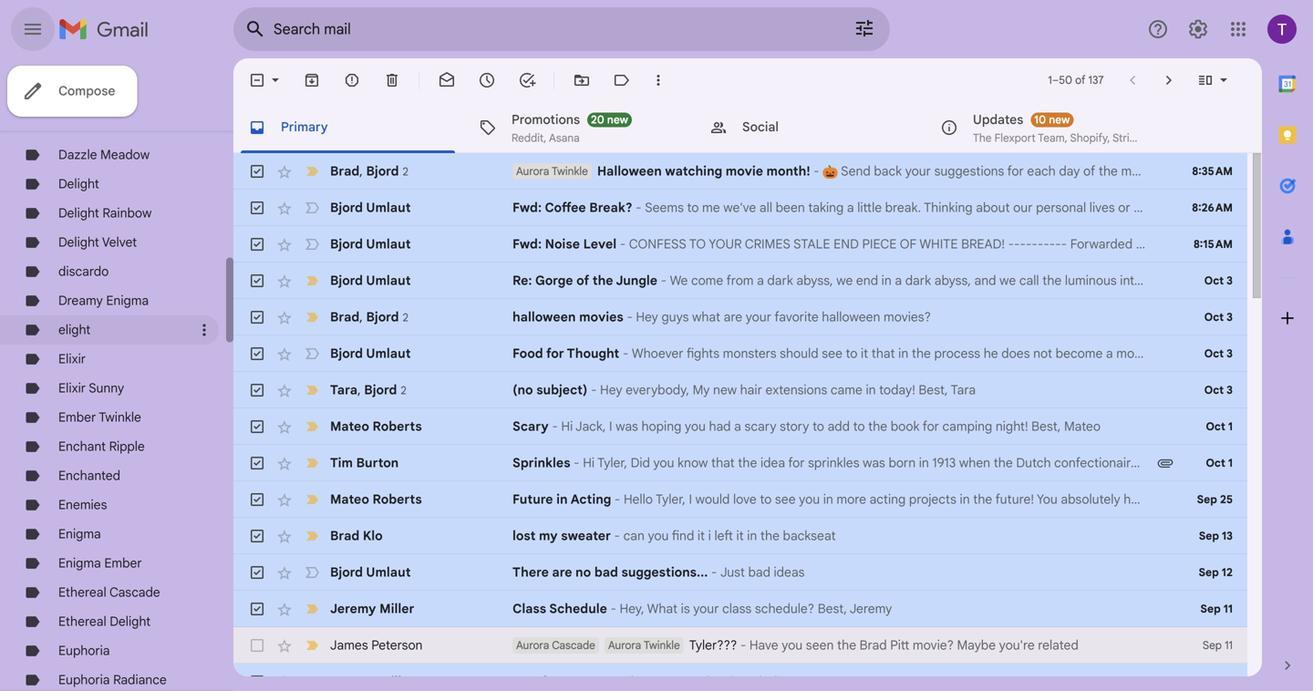 Task type: vqa. For each thing, say whether or not it's contained in the screenshot.
Kendall to the right
no



Task type: locate. For each thing, give the bounding box(es) containing it.
james peterson
[[330, 638, 423, 654]]

1 vertical spatial hi
[[583, 455, 595, 471]]

enigma link
[[58, 526, 101, 542]]

2 jeremy miller from the top
[[330, 674, 415, 690]]

0 vertical spatial elixir
[[58, 351, 86, 367]]

new right 20
[[607, 113, 629, 127]]

enigma ember link
[[58, 556, 142, 572]]

coffee
[[545, 200, 586, 216]]

new for updates
[[1049, 113, 1070, 127]]

aurora up who
[[608, 639, 642, 653]]

the left future!
[[974, 492, 993, 508]]

1 bjord umlaut from the top
[[330, 200, 411, 216]]

month! left i'll
[[1122, 163, 1162, 179]]

1 horizontal spatial bad
[[749, 565, 771, 581]]

0 horizontal spatial bad
[[595, 565, 618, 581]]

that right know
[[712, 455, 735, 471]]

2 bjord umlaut from the top
[[330, 236, 411, 252]]

twinkle up wants
[[644, 639, 680, 653]]

0 vertical spatial 11
[[1224, 603, 1233, 616]]

oct 1 up jong
[[1206, 420, 1233, 434]]

- left the just
[[711, 565, 717, 581]]

your up monsters
[[746, 309, 772, 325]]

seen
[[806, 638, 834, 654]]

halloween right "favorite"
[[822, 309, 881, 325]]

aurora up beach
[[516, 639, 550, 653]]

main content
[[234, 58, 1314, 692]]

hey left guys
[[636, 309, 659, 325]]

0 horizontal spatial twinkle
[[99, 410, 141, 426]]

add to tasks image
[[518, 71, 536, 89]]

0 vertical spatial ethereal
[[58, 585, 106, 601]]

aurora twinkle
[[608, 639, 680, 653]]

for right idea
[[789, 455, 805, 471]]

labels image
[[613, 71, 631, 89]]

hell
[[1288, 163, 1309, 179]]

it
[[861, 346, 869, 362], [698, 528, 705, 544], [737, 528, 744, 544]]

ethereal delight
[[58, 614, 151, 630]]

roberts up "burton"
[[373, 419, 422, 435]]

fwd: left noise
[[513, 236, 542, 252]]

me
[[1252, 163, 1270, 179]]

2 vertical spatial of
[[577, 273, 589, 289]]

new inside tab
[[1049, 113, 1070, 127]]

bjord umlaut for fwd: noise level
[[330, 236, 411, 252]]

in right projects
[[960, 492, 970, 508]]

older image
[[1160, 71, 1179, 89]]

2 roberts from the top
[[373, 492, 422, 508]]

tim
[[330, 455, 353, 471]]

month! left '🎃' icon
[[767, 163, 811, 179]]

None checkbox
[[248, 71, 266, 89], [248, 199, 266, 217], [248, 235, 266, 254], [248, 308, 266, 327], [248, 454, 266, 473], [248, 491, 266, 509], [248, 527, 266, 546], [248, 564, 266, 582], [248, 600, 266, 619], [248, 637, 266, 655], [248, 673, 266, 692], [248, 71, 266, 89], [248, 199, 266, 217], [248, 235, 266, 254], [248, 308, 266, 327], [248, 454, 266, 473], [248, 491, 266, 509], [248, 527, 266, 546], [248, 564, 266, 582], [248, 600, 266, 619], [248, 637, 266, 655], [248, 673, 266, 692]]

it right left
[[737, 528, 744, 544]]

1 horizontal spatial hi
[[583, 455, 595, 471]]

process
[[935, 346, 981, 362]]

1 vertical spatial roberts
[[373, 492, 422, 508]]

0 vertical spatial 2
[[403, 165, 409, 179]]

row containing james peterson
[[234, 628, 1248, 664]]

your right is
[[694, 601, 719, 617]]

delight velvet
[[58, 234, 137, 250]]

the left book
[[869, 419, 888, 435]]

acting right more
[[870, 492, 906, 508]]

1 left 50 at the top
[[1049, 73, 1053, 87]]

1 horizontal spatial it
[[737, 528, 744, 544]]

1 vertical spatial was
[[863, 455, 886, 471]]

0 horizontal spatial cascade
[[109, 585, 160, 601]]

2 for 8:35 am
[[403, 165, 409, 179]]

2 horizontal spatial it
[[861, 346, 869, 362]]

become
[[1056, 346, 1103, 362]]

cascade up day
[[552, 639, 596, 653]]

1 horizontal spatial tyler,
[[656, 492, 686, 508]]

guys
[[662, 309, 689, 325]]

0 vertical spatial brad , bjord 2
[[330, 163, 409, 179]]

1 brad , bjord 2 from the top
[[330, 163, 409, 179]]

3 up gaze
[[1227, 311, 1233, 324]]

9 row from the top
[[234, 445, 1314, 482]]

hey, left who
[[592, 674, 617, 690]]

0 vertical spatial jeremy miller
[[330, 601, 415, 617]]

0 vertical spatial enigma
[[106, 293, 149, 309]]

best, left jer
[[801, 674, 831, 690]]

sweater
[[561, 528, 611, 544]]

of right gorge
[[577, 273, 589, 289]]

tab list
[[1263, 58, 1314, 626], [234, 102, 1263, 153]]

1 vertical spatial mateo roberts
[[330, 492, 422, 508]]

1 horizontal spatial month!
[[1122, 163, 1162, 179]]

i'll
[[1165, 163, 1177, 179]]

mateo roberts for scary - hi jack, i was hoping you had a scary story to add to the book for camping night! best, mateo
[[330, 419, 422, 435]]

cascade
[[109, 585, 160, 601], [552, 639, 596, 653]]

1 up jong
[[1229, 420, 1233, 434]]

elixir down elixir 'link'
[[58, 380, 86, 396]]

5 umlaut from the top
[[366, 565, 411, 581]]

tyler, left did
[[598, 455, 628, 471]]

day
[[1059, 163, 1081, 179]]

1 vertical spatial elixir
[[58, 380, 86, 396]]

fwd: left coffee
[[513, 200, 542, 216]]

- right scary
[[552, 419, 558, 435]]

6 row from the top
[[234, 336, 1314, 372]]

gaze
[[1231, 346, 1259, 362]]

sep 11
[[1201, 603, 1233, 616], [1203, 639, 1233, 653], [1201, 676, 1233, 689]]

2 ethereal from the top
[[58, 614, 106, 630]]

row
[[234, 153, 1314, 190], [234, 190, 1248, 226], [234, 226, 1248, 263], [234, 263, 1248, 299], [234, 299, 1248, 336], [234, 336, 1314, 372], [234, 372, 1248, 409], [234, 409, 1248, 445], [234, 445, 1314, 482], [234, 482, 1314, 518], [234, 518, 1248, 555], [234, 555, 1248, 591], [234, 591, 1248, 628], [234, 628, 1248, 664], [234, 664, 1248, 692]]

elixir link
[[58, 351, 86, 367]]

row containing tara
[[234, 372, 1248, 409]]

1 horizontal spatial ember
[[104, 556, 142, 572]]

pitt
[[891, 638, 910, 654]]

it up came
[[861, 346, 869, 362]]

umlaut
[[366, 200, 411, 216], [366, 236, 411, 252], [366, 273, 411, 289], [366, 346, 411, 362], [366, 565, 411, 581]]

of
[[1076, 73, 1086, 87], [1084, 163, 1096, 179], [577, 273, 589, 289]]

roberts down "burton"
[[373, 492, 422, 508]]

3 oct 3 from the top
[[1205, 347, 1233, 361]]

0 vertical spatial mateo roberts
[[330, 419, 422, 435]]

(no
[[513, 382, 533, 398]]

bjord umlaut for fwd: coffee break?
[[330, 200, 411, 216]]

subject)
[[537, 382, 588, 398]]

halloween
[[597, 163, 662, 179]]

137
[[1089, 73, 1104, 87]]

are right what
[[724, 309, 743, 325]]

2 vertical spatial ,
[[358, 382, 361, 398]]

14 row from the top
[[234, 628, 1248, 664]]

add
[[828, 419, 850, 435]]

bjord umlaut for there are no bad suggestions...
[[330, 565, 411, 581]]

1 month! from the left
[[767, 163, 811, 179]]

sep for just bad ideas
[[1199, 566, 1219, 580]]

1 vertical spatial cascade
[[552, 639, 596, 653]]

0 horizontal spatial i
[[609, 419, 613, 435]]

hi down the jack,
[[583, 455, 595, 471]]

1 vertical spatial oct 1
[[1206, 457, 1233, 470]]

1 vertical spatial hey,
[[592, 674, 617, 690]]

13 row from the top
[[234, 591, 1248, 628]]

a
[[1107, 346, 1114, 362], [735, 419, 742, 435], [1155, 492, 1162, 508], [720, 674, 727, 690]]

0 horizontal spatial that
[[712, 455, 735, 471]]

it for left
[[737, 528, 744, 544]]

aurora cascade
[[516, 639, 596, 653]]

3
[[1227, 274, 1233, 288], [1227, 311, 1233, 324], [1227, 347, 1233, 361], [1227, 384, 1233, 397]]

a right the have in the bottom right of the page
[[1155, 492, 1162, 508]]

0 vertical spatial hey,
[[620, 601, 645, 617]]

2 umlaut from the top
[[366, 236, 411, 252]]

delight for delight link
[[58, 176, 99, 192]]

there are no bad suggestions... - just bad ideas
[[513, 565, 805, 581]]

0 horizontal spatial ember
[[58, 410, 96, 426]]

elixir down elight link
[[58, 351, 86, 367]]

dreamy enigma link
[[58, 293, 149, 309]]

1 mateo roberts from the top
[[330, 419, 422, 435]]

fwd: for fwd: noise level -
[[513, 236, 542, 252]]

None checkbox
[[248, 162, 266, 181], [248, 272, 266, 290], [248, 345, 266, 363], [248, 381, 266, 400], [248, 418, 266, 436], [248, 162, 266, 181], [248, 272, 266, 290], [248, 345, 266, 363], [248, 381, 266, 400], [248, 418, 266, 436]]

delight up discardo
[[58, 234, 99, 250]]

jeremy miller down james peterson
[[330, 674, 415, 690]]

best, right the today!
[[919, 382, 948, 398]]

2 miller from the top
[[380, 674, 415, 690]]

you left had
[[685, 419, 706, 435]]

tab list containing promotions
[[234, 102, 1263, 153]]

the right day
[[1099, 163, 1118, 179]]

in down movies?
[[899, 346, 909, 362]]

tab list up movie
[[234, 102, 1263, 153]]

0 vertical spatial fwd:
[[513, 200, 542, 216]]

1 vertical spatial sep 11
[[1203, 639, 1233, 653]]

0 horizontal spatial acting
[[870, 492, 906, 508]]

0 vertical spatial euphoria
[[58, 643, 110, 659]]

beach day - hey, who wants to do a beach day? best, jer
[[513, 674, 852, 690]]

1 vertical spatial of
[[1084, 163, 1096, 179]]

confectionaire,
[[1055, 455, 1142, 471]]

mateo roberts up "burton"
[[330, 419, 422, 435]]

dreamy
[[58, 293, 103, 309]]

oct 3 up gaze
[[1205, 311, 1233, 324]]

elixir for elixir 'link'
[[58, 351, 86, 367]]

hey,
[[620, 601, 645, 617], [592, 674, 617, 690]]

4 bjord umlaut from the top
[[330, 346, 411, 362]]

,
[[360, 163, 363, 179], [360, 309, 363, 325], [358, 382, 361, 398]]

0 vertical spatial roberts
[[373, 419, 422, 435]]

1 horizontal spatial hey,
[[620, 601, 645, 617]]

twinkle for aurora twinkle halloween watching movie month!
[[552, 165, 588, 178]]

1 vertical spatial brad , bjord 2
[[330, 309, 409, 325]]

4 3 from the top
[[1227, 384, 1233, 397]]

1 euphoria from the top
[[58, 643, 110, 659]]

0 horizontal spatial hey,
[[592, 674, 617, 690]]

0 horizontal spatial tyler,
[[598, 455, 628, 471]]

0 horizontal spatial was
[[616, 419, 638, 435]]

month!
[[767, 163, 811, 179], [1122, 163, 1162, 179]]

3 bjord umlaut from the top
[[330, 273, 411, 289]]

brad , bjord 2 up tara , bjord 2 on the bottom of the page
[[330, 309, 409, 325]]

for left each
[[1008, 163, 1024, 179]]

bjord umlaut
[[330, 200, 411, 216], [330, 236, 411, 252], [330, 273, 411, 289], [330, 346, 411, 362], [330, 565, 411, 581]]

umlaut for there are no bad suggestions...
[[366, 565, 411, 581]]

0 vertical spatial tyler,
[[598, 455, 628, 471]]

aurora inside 'aurora twinkle halloween watching movie month!'
[[516, 165, 550, 178]]

jack,
[[576, 419, 606, 435]]

halloween down gorge
[[513, 309, 576, 325]]

1 umlaut from the top
[[366, 200, 411, 216]]

have
[[1124, 492, 1152, 508]]

1 vertical spatial ethereal
[[58, 614, 106, 630]]

2 mateo roberts from the top
[[330, 492, 422, 508]]

related
[[1038, 638, 1079, 654]]

was left born
[[863, 455, 886, 471]]

enigma right dreamy
[[106, 293, 149, 309]]

miller down the peterson
[[380, 674, 415, 690]]

everybody,
[[626, 382, 690, 398]]

ethereal down the enigma ember
[[58, 585, 106, 601]]

4 oct 3 from the top
[[1205, 384, 1233, 397]]

- left can
[[614, 528, 620, 544]]

- right subject)
[[591, 382, 597, 398]]

1 horizontal spatial are
[[724, 309, 743, 325]]

5 bjord umlaut from the top
[[330, 565, 411, 581]]

0 horizontal spatial hi
[[561, 419, 573, 435]]

-
[[811, 163, 823, 179], [636, 200, 642, 216], [620, 236, 626, 252], [661, 273, 667, 289], [627, 309, 633, 325], [623, 346, 629, 362], [591, 382, 597, 398], [552, 419, 558, 435], [574, 455, 580, 471], [615, 492, 621, 508], [614, 528, 620, 544], [711, 565, 717, 581], [611, 601, 617, 617], [741, 638, 747, 654], [583, 674, 589, 690]]

asana
[[549, 131, 580, 145]]

2 vertical spatial enigma
[[58, 556, 101, 572]]

navigation containing compose
[[0, 58, 234, 692]]

enigma down enigma link on the left
[[58, 556, 101, 572]]

brad
[[330, 163, 360, 179], [330, 309, 360, 325], [330, 528, 360, 544], [860, 638, 887, 654]]

2 horizontal spatial new
[[1049, 113, 1070, 127]]

i
[[709, 528, 711, 544]]

enigma
[[106, 293, 149, 309], [58, 526, 101, 542], [58, 556, 101, 572]]

2 vertical spatial your
[[694, 601, 719, 617]]

, down primary tab
[[360, 163, 363, 179]]

1 horizontal spatial your
[[746, 309, 772, 325]]

twinkle for aurora twinkle
[[644, 639, 680, 653]]

2 inside tara , bjord 2
[[401, 384, 407, 398]]

2 vertical spatial twinkle
[[644, 639, 680, 653]]

mateo up brad klo
[[330, 492, 369, 508]]

brad , bjord 2 down primary tab
[[330, 163, 409, 179]]

tab list inside main content
[[234, 102, 1263, 153]]

lost my sweater - can you find it i left it in the backseat
[[513, 528, 836, 544]]

not
[[1034, 346, 1053, 362]]

cascade up ethereal delight link
[[109, 585, 160, 601]]

1 horizontal spatial was
[[863, 455, 886, 471]]

1 vertical spatial i
[[689, 492, 692, 508]]

mateo for future in acting - hello tyler, i would love to see you in more acting projects in the future! you absolutely have a future in the acting field! b
[[330, 492, 369, 508]]

3 3 from the top
[[1227, 347, 1233, 361]]

more
[[837, 492, 867, 508]]

delight
[[58, 176, 99, 192], [58, 205, 99, 221], [58, 234, 99, 250], [110, 614, 151, 630]]

0 vertical spatial see
[[822, 346, 843, 362]]

2 vertical spatial sep 11
[[1201, 676, 1233, 689]]

discardo
[[58, 264, 109, 280]]

drag
[[1221, 163, 1249, 179]]

7 row from the top
[[234, 372, 1248, 409]]

tara
[[330, 382, 358, 398], [951, 382, 976, 398]]

oct 3 down gaze
[[1205, 384, 1233, 397]]

0 horizontal spatial see
[[775, 492, 796, 508]]

2 vertical spatial 2
[[401, 384, 407, 398]]

11 row from the top
[[234, 518, 1248, 555]]

1 vertical spatial your
[[746, 309, 772, 325]]

1 horizontal spatial hey
[[636, 309, 659, 325]]

it for to
[[861, 346, 869, 362]]

1 horizontal spatial twinkle
[[552, 165, 588, 178]]

cascade inside row
[[552, 639, 596, 653]]

delete image
[[383, 71, 401, 89]]

4 umlaut from the top
[[366, 346, 411, 362]]

twinkle down 'asana'
[[552, 165, 588, 178]]

you right if
[[1207, 346, 1228, 362]]

12 row from the top
[[234, 555, 1248, 591]]

0 horizontal spatial month!
[[767, 163, 811, 179]]

1 vertical spatial hey
[[600, 382, 623, 398]]

send
[[841, 163, 871, 179]]

delight link
[[58, 176, 99, 192]]

🎃 image
[[823, 165, 838, 180]]

1 horizontal spatial cascade
[[552, 639, 596, 653]]

enchant
[[58, 439, 106, 455]]

0 vertical spatial oct 1
[[1206, 420, 1233, 434]]

roberts for scary - hi jack, i was hoping you had a scary story to add to the book for camping night! best, mateo
[[373, 419, 422, 435]]

enigma down enemies
[[58, 526, 101, 542]]

brad , bjord 2
[[330, 163, 409, 179], [330, 309, 409, 325]]

2 oct 3 from the top
[[1205, 311, 1233, 324]]

1 row from the top
[[234, 153, 1314, 190]]

ethereal for ethereal delight
[[58, 614, 106, 630]]

for
[[1008, 163, 1024, 179], [546, 346, 564, 362], [923, 419, 940, 435], [789, 455, 805, 471]]

mark as read image
[[438, 71, 456, 89]]

advanced search options image
[[847, 10, 883, 47]]

for right book
[[923, 419, 940, 435]]

2 3 from the top
[[1227, 311, 1233, 324]]

2 euphoria from the top
[[58, 672, 110, 688]]

1 vertical spatial are
[[552, 565, 572, 581]]

delight rainbow link
[[58, 205, 152, 221]]

1 fwd: from the top
[[513, 200, 542, 216]]

of right 50 at the top
[[1076, 73, 1086, 87]]

- left have
[[741, 638, 747, 654]]

new inside tab
[[607, 113, 629, 127]]

0 vertical spatial miller
[[380, 601, 415, 617]]

dazzle meadow link
[[58, 147, 150, 163]]

0 vertical spatial that
[[872, 346, 895, 362]]

suggestions
[[935, 163, 1005, 179]]

fwd: for fwd: coffee break? -
[[513, 200, 542, 216]]

0 vertical spatial cascade
[[109, 585, 160, 601]]

to left do
[[687, 674, 699, 690]]

of for re: gorge of the jungle -
[[577, 273, 589, 289]]

2 horizontal spatial twinkle
[[644, 639, 680, 653]]

enigma for enigma link on the left
[[58, 526, 101, 542]]

2 halloween from the left
[[822, 309, 881, 325]]

can
[[624, 528, 645, 544]]

0 vertical spatial 1
[[1049, 73, 1053, 87]]

0 horizontal spatial new
[[607, 113, 629, 127]]

ideas
[[774, 565, 805, 581]]

fwd: coffee break? -
[[513, 200, 645, 216]]

new right my
[[713, 382, 737, 398]]

2 elixir from the top
[[58, 380, 86, 396]]

0 vertical spatial of
[[1076, 73, 1086, 87]]

roberts for future in acting - hello tyler, i would love to see you in more acting projects in the future! you absolutely have a future in the acting field! b
[[373, 492, 422, 508]]

you up backseat
[[799, 492, 820, 508]]

2 fwd: from the top
[[513, 236, 542, 252]]

1 roberts from the top
[[373, 419, 422, 435]]

hey, for hey, what is your class schedule? best, jeremy
[[620, 601, 645, 617]]

acting right 25
[[1240, 492, 1276, 508]]

dance link
[[58, 118, 96, 134]]

jeremy miller
[[330, 601, 415, 617], [330, 674, 415, 690]]

delight down dazzle at the top left
[[58, 176, 99, 192]]

came
[[831, 382, 863, 398]]

twinkle up ripple
[[99, 410, 141, 426]]

0 horizontal spatial are
[[552, 565, 572, 581]]

break?
[[590, 200, 633, 216]]

support image
[[1148, 18, 1170, 40]]

elixir for elixir sunny
[[58, 380, 86, 396]]

twinkle inside 'aurora twinkle halloween watching movie month!'
[[552, 165, 588, 178]]

0 vertical spatial are
[[724, 309, 743, 325]]

roberts
[[373, 419, 422, 435], [373, 492, 422, 508]]

find
[[672, 528, 695, 544]]

2 oct 1 from the top
[[1206, 457, 1233, 470]]

report spam image
[[343, 71, 361, 89]]

0 vertical spatial hi
[[561, 419, 573, 435]]

hi for hi jack, i was hoping you had a scary story to add to the book for camping night! best, mateo
[[561, 419, 573, 435]]

oct 1 right h.
[[1206, 457, 1233, 470]]

1 vertical spatial see
[[775, 492, 796, 508]]

1 vertical spatial miller
[[380, 674, 415, 690]]

None search field
[[234, 7, 890, 51]]

1 elixir from the top
[[58, 351, 86, 367]]

bjord umlaut for food for thought
[[330, 346, 411, 362]]

settings image
[[1188, 18, 1210, 40]]

and
[[1170, 346, 1193, 362]]

2 horizontal spatial your
[[906, 163, 931, 179]]

future in acting - hello tyler, i would love to see you in more acting projects in the future! you absolutely have a future in the acting field! b
[[513, 492, 1314, 508]]

0 vertical spatial ember
[[58, 410, 96, 426]]

euphoria down euphoria link
[[58, 672, 110, 688]]

1 vertical spatial fwd:
[[513, 236, 542, 252]]

cascade for ethereal cascade
[[109, 585, 160, 601]]

the right when
[[994, 455, 1013, 471]]

movies
[[579, 309, 624, 325]]

a
[[1312, 163, 1314, 179]]

0 horizontal spatial tara
[[330, 382, 358, 398]]

0 horizontal spatial halloween
[[513, 309, 576, 325]]

1 ethereal from the top
[[58, 585, 106, 601]]

acting
[[571, 492, 612, 508]]

social tab
[[695, 102, 925, 153]]

new right 10
[[1049, 113, 1070, 127]]

1 vertical spatial euphoria
[[58, 672, 110, 688]]

see right should
[[822, 346, 843, 362]]

beach
[[731, 674, 767, 690]]

navigation
[[0, 58, 234, 692]]

twinkle for ember twinkle
[[99, 410, 141, 426]]

row containing tim burton
[[234, 445, 1314, 482]]

promotions, 20 new messages, tab
[[464, 102, 694, 153]]

0 vertical spatial ,
[[360, 163, 363, 179]]

to right add
[[854, 419, 865, 435]]

future
[[1165, 492, 1201, 508]]

0 horizontal spatial hey
[[600, 382, 623, 398]]

you're
[[1000, 638, 1035, 654]]

do
[[702, 674, 717, 690]]

have
[[750, 638, 779, 654]]

sep for hello tyler, i would love to see you in more acting projects in the future! you absolutely have a future in the acting field! b
[[1197, 493, 1218, 507]]

jeremy up james
[[330, 601, 376, 617]]



Task type: describe. For each thing, give the bounding box(es) containing it.
sunny
[[89, 380, 124, 396]]

re: gorge of the jungle -
[[513, 273, 670, 289]]

sep 25
[[1197, 493, 1233, 507]]

(no subject) - hey everybody, my new hair extensions came in today! best, tara
[[513, 382, 976, 398]]

1 acting from the left
[[870, 492, 906, 508]]

jeremy up tyler??? - have you seen the brad pitt movie? maybe you're related
[[850, 601, 893, 617]]

umlaut for food for thought
[[366, 346, 411, 362]]

the left backseat
[[761, 528, 780, 544]]

aurora for aurora twinkle
[[608, 639, 642, 653]]

delight for delight velvet
[[58, 234, 99, 250]]

jungle
[[616, 273, 658, 289]]

mateo roberts for future in acting - hello tyler, i would love to see you in more acting projects in the future! you absolutely have a future in the acting field! b
[[330, 492, 422, 508]]

0 horizontal spatial your
[[694, 601, 719, 617]]

- left whoever
[[623, 346, 629, 362]]

sep for can you find it i left it in the backseat
[[1199, 530, 1220, 543]]

umlaut for fwd: noise level
[[366, 236, 411, 252]]

13
[[1223, 530, 1233, 543]]

to right love
[[760, 492, 772, 508]]

1913
[[933, 455, 956, 471]]

story
[[780, 419, 810, 435]]

aurora twinkle halloween watching movie month!
[[516, 163, 811, 179]]

primary
[[281, 119, 328, 135]]

1 horizontal spatial new
[[713, 382, 737, 398]]

gorge
[[535, 273, 573, 289]]

0 horizontal spatial it
[[698, 528, 705, 544]]

toggle split pane mode image
[[1197, 71, 1215, 89]]

enemies
[[58, 497, 107, 513]]

level
[[583, 236, 617, 252]]

enemies link
[[58, 497, 107, 513]]

2 bad from the left
[[749, 565, 771, 581]]

dreamy enigma
[[58, 293, 149, 309]]

dazzle meadow
[[58, 147, 150, 163]]

love
[[733, 492, 757, 508]]

monster.
[[1117, 346, 1167, 362]]

tara , bjord 2
[[330, 382, 407, 398]]

4 row from the top
[[234, 263, 1248, 299]]

class schedule - hey, what is your class schedule? best, jeremy
[[513, 601, 893, 617]]

move to image
[[573, 71, 591, 89]]

my
[[693, 382, 710, 398]]

- right movies
[[627, 309, 633, 325]]

night!
[[996, 419, 1029, 435]]

the left idea
[[738, 455, 758, 471]]

cascade for aurora cascade
[[552, 639, 596, 653]]

movie?
[[913, 638, 954, 654]]

8 row from the top
[[234, 409, 1248, 445]]

best, right night!
[[1032, 419, 1061, 435]]

the left process
[[912, 346, 931, 362]]

- right level
[[620, 236, 626, 252]]

suggestions...
[[622, 565, 708, 581]]

meadow
[[100, 147, 150, 163]]

if
[[1196, 346, 1204, 362]]

primary tab
[[234, 102, 463, 153]]

james
[[330, 638, 368, 654]]

euphoria radiance
[[58, 672, 167, 688]]

best, up seen
[[818, 601, 847, 617]]

hey for hey everybody, my new hair extensions came in today! best, tara
[[600, 382, 623, 398]]

ethereal for ethereal cascade
[[58, 585, 106, 601]]

- right break?
[[636, 200, 642, 216]]

klo
[[363, 528, 383, 544]]

1 vertical spatial 2
[[403, 311, 409, 325]]

updates, 10 new messages, tab
[[926, 102, 1156, 153]]

idea
[[761, 455, 786, 471]]

in right left
[[747, 528, 757, 544]]

delight down ethereal cascade
[[110, 614, 151, 630]]

elixir sunny
[[58, 380, 124, 396]]

main menu image
[[22, 18, 44, 40]]

brad left pitt
[[860, 638, 887, 654]]

sprinkles - hi tyler, did you know that the idea for sprinkles was born in 1913 when the dutch confectionaire, erven h. de jong created hag
[[513, 455, 1314, 471]]

movie
[[726, 163, 764, 179]]

jeremy down james
[[330, 674, 376, 690]]

each
[[1028, 163, 1056, 179]]

backseat
[[783, 528, 836, 544]]

class
[[723, 601, 752, 617]]

hi for hi tyler, did you know that the idea for sprinkles was born in 1913 when the dutch confectionaire, erven h. de jong created hag
[[583, 455, 595, 471]]

in right came
[[866, 382, 876, 398]]

projects
[[909, 492, 957, 508]]

erven
[[1145, 455, 1178, 471]]

the down jong
[[1217, 492, 1236, 508]]

1 horizontal spatial see
[[822, 346, 843, 362]]

enchant ripple link
[[58, 439, 145, 455]]

brad klo
[[330, 528, 383, 544]]

the left the jungle
[[593, 273, 614, 289]]

1 vertical spatial 11
[[1225, 639, 1233, 653]]

1 vertical spatial that
[[712, 455, 735, 471]]

food for thought - whoever fights monsters should see to it that in the process he does not become a monster. and if you gaze long enou
[[513, 346, 1314, 362]]

gmail image
[[58, 11, 158, 47]]

delight velvet link
[[58, 234, 137, 250]]

what
[[647, 601, 678, 617]]

hey for hey guys what are your favorite halloween movies?
[[636, 309, 659, 325]]

of for 1 50 of 137
[[1076, 73, 1086, 87]]

12
[[1222, 566, 1233, 580]]

1 halloween from the left
[[513, 309, 576, 325]]

when
[[960, 455, 991, 471]]

- right the jungle
[[661, 273, 667, 289]]

hey, for hey, who wants to do a beach day? best, jer
[[592, 674, 617, 690]]

ember twinkle
[[58, 410, 141, 426]]

euphoria for euphoria link
[[58, 643, 110, 659]]

1 3 from the top
[[1227, 274, 1233, 288]]

a right had
[[735, 419, 742, 435]]

2 vertical spatial 1
[[1229, 457, 1233, 470]]

1 jeremy miller from the top
[[330, 601, 415, 617]]

5 row from the top
[[234, 299, 1248, 336]]

in left 25
[[1204, 492, 1214, 508]]

- right sprinkles
[[574, 455, 580, 471]]

day?
[[770, 674, 798, 690]]

jong
[[1214, 455, 1243, 471]]

enou
[[1291, 346, 1314, 362]]

mateo up confectionaire,
[[1065, 419, 1101, 435]]

b
[[1311, 492, 1314, 508]]

brad left the klo on the left bottom of page
[[330, 528, 360, 544]]

for right food
[[546, 346, 564, 362]]

1 vertical spatial tyler,
[[656, 492, 686, 508]]

enigma for enigma ember
[[58, 556, 101, 572]]

1 vertical spatial 1
[[1229, 420, 1233, 434]]

0 vertical spatial your
[[906, 163, 931, 179]]

to up came
[[846, 346, 858, 362]]

0 vertical spatial sep 11
[[1201, 603, 1233, 616]]

sep 12
[[1199, 566, 1233, 580]]

- left 'hello'
[[615, 492, 621, 508]]

left
[[715, 528, 733, 544]]

, for oct 3
[[358, 382, 361, 398]]

he
[[984, 346, 999, 362]]

1 oct 1 from the top
[[1206, 420, 1233, 434]]

scary - hi jack, i was hoping you had a scary story to add to the book for camping night! best, mateo
[[513, 419, 1101, 435]]

1 horizontal spatial that
[[872, 346, 895, 362]]

a right become
[[1107, 346, 1114, 362]]

brad up tara , bjord 2 on the bottom of the page
[[330, 309, 360, 325]]

beach
[[513, 674, 552, 690]]

reddit,
[[512, 131, 547, 145]]

in left more
[[824, 492, 834, 508]]

you right can
[[648, 528, 669, 544]]

in left 1913
[[919, 455, 929, 471]]

snooze image
[[478, 71, 496, 89]]

20 new
[[591, 113, 629, 127]]

enchanted link
[[58, 468, 120, 484]]

0 vertical spatial i
[[609, 419, 613, 435]]

2 acting from the left
[[1240, 492, 1276, 508]]

rainbow
[[103, 205, 152, 221]]

, for 8:35 am
[[360, 163, 363, 179]]

absolutely
[[1061, 492, 1121, 508]]

a right do
[[720, 674, 727, 690]]

1 horizontal spatial tara
[[951, 382, 976, 398]]

row containing brad klo
[[234, 518, 1248, 555]]

velvet
[[102, 234, 137, 250]]

- right day
[[583, 674, 589, 690]]

you left seen
[[782, 638, 803, 654]]

euphoria for euphoria radiance
[[58, 672, 110, 688]]

new for promotions
[[607, 113, 629, 127]]

to left add
[[813, 419, 825, 435]]

the right seen
[[837, 638, 857, 654]]

aurora for aurora twinkle halloween watching movie month!
[[516, 165, 550, 178]]

2 row from the top
[[234, 190, 1248, 226]]

2 month! from the left
[[1122, 163, 1162, 179]]

in left acting
[[557, 492, 568, 508]]

10 row from the top
[[234, 482, 1314, 518]]

fwd: noise level -
[[513, 236, 629, 252]]

0 vertical spatial was
[[616, 419, 638, 435]]

- left send
[[811, 163, 823, 179]]

class
[[513, 601, 547, 617]]

you right did
[[654, 455, 675, 471]]

Search mail text field
[[274, 20, 803, 38]]

2 for oct 3
[[401, 384, 407, 398]]

know
[[678, 455, 708, 471]]

to right me
[[1273, 163, 1285, 179]]

1 vertical spatial ,
[[360, 309, 363, 325]]

search mail image
[[239, 13, 272, 46]]

compose
[[58, 83, 115, 99]]

umlaut for fwd: coffee break?
[[366, 200, 411, 216]]

2 brad , bjord 2 from the top
[[330, 309, 409, 325]]

1 oct 3 from the top
[[1205, 274, 1233, 288]]

3 row from the top
[[234, 226, 1248, 263]]

2 vertical spatial 11
[[1224, 676, 1233, 689]]

ember twinkle link
[[58, 410, 141, 426]]

15 row from the top
[[234, 664, 1248, 692]]

created
[[1246, 455, 1291, 471]]

main content containing promotions
[[234, 58, 1314, 692]]

aurora for aurora cascade
[[516, 639, 550, 653]]

3 umlaut from the top
[[366, 273, 411, 289]]

hag
[[1294, 455, 1314, 471]]

1 vertical spatial ember
[[104, 556, 142, 572]]

1 miller from the top
[[380, 601, 415, 617]]

brad down primary tab
[[330, 163, 360, 179]]

delight for delight rainbow
[[58, 205, 99, 221]]

sep for hey, what is your class schedule? best, jeremy
[[1201, 603, 1221, 616]]

schedule
[[549, 601, 607, 617]]

archive image
[[303, 71, 321, 89]]

burton
[[356, 455, 399, 471]]

- right schedule
[[611, 601, 617, 617]]

mateo for scary - hi jack, i was hoping you had a scary story to add to the book for camping night! best, mateo
[[330, 419, 369, 435]]

wants
[[649, 674, 684, 690]]

does
[[1002, 346, 1030, 362]]

more image
[[650, 71, 668, 89]]

1 bad from the left
[[595, 565, 618, 581]]

1 horizontal spatial i
[[689, 492, 692, 508]]

euphoria radiance link
[[58, 672, 167, 688]]

tab list right gaze
[[1263, 58, 1314, 626]]

ethereal cascade
[[58, 585, 160, 601]]

dutch
[[1017, 455, 1052, 471]]

ethereal cascade link
[[58, 585, 160, 601]]



